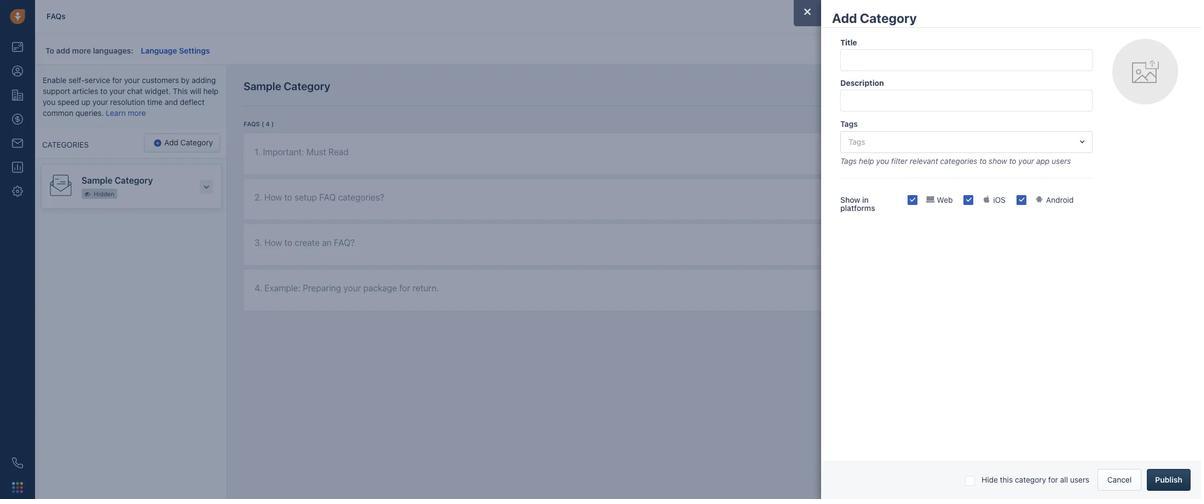 Task type: describe. For each thing, give the bounding box(es) containing it.
chat
[[127, 87, 143, 96]]

widget.
[[145, 87, 171, 96]]

your up resolution
[[109, 87, 125, 96]]

add faq button
[[1127, 76, 1184, 95]]

cancel button
[[1098, 470, 1142, 492]]

tags for tags
[[841, 120, 858, 129]]

0 horizontal spatial sample
[[82, 176, 112, 186]]

settings
[[179, 46, 210, 55]]

add for categories
[[164, 138, 178, 147]]

add for sample category
[[1145, 80, 1160, 90]]

Description text field
[[841, 90, 1093, 112]]

in inside show in platforms
[[862, 195, 869, 205]]

to inside the enable self-service for your customers by adding support articles to your chat widget. this will help you speed up your resolution time and deflect common queries.
[[100, 87, 107, 96]]

4
[[266, 120, 270, 127]]

0 vertical spatial users
[[1052, 156, 1071, 166]]

1 vertical spatial you
[[876, 156, 889, 166]]

queries.
[[75, 108, 104, 118]]

publish
[[1155, 476, 1183, 485]]

0 vertical spatial sample
[[244, 80, 281, 93]]

faqs ( 4 )
[[244, 120, 274, 127]]

ends
[[877, 13, 891, 20]]

ic_add image
[[154, 139, 162, 148]]

:
[[131, 46, 133, 55]]

your left the app
[[1019, 156, 1034, 166]]

1 vertical spatial help
[[859, 156, 874, 166]]

publish button
[[1147, 470, 1191, 492]]

web
[[937, 195, 953, 205]]

show in platforms
[[841, 195, 875, 213]]

categories
[[42, 140, 89, 149]]

support
[[43, 87, 70, 96]]

show
[[989, 156, 1007, 166]]

ic_web image
[[926, 196, 935, 206]]

deflect
[[180, 97, 205, 107]]

phone image
[[12, 458, 23, 469]]

learn
[[106, 108, 126, 118]]

freshworks switcher image
[[12, 483, 23, 494]]

relevant
[[910, 156, 938, 166]]

articles
[[72, 87, 98, 96]]

ic_ios image
[[983, 196, 991, 206]]

tags for tags help you filter relevant categories to show to your app users
[[841, 156, 857, 166]]

android
[[1046, 195, 1074, 205]]

to
[[45, 46, 54, 55]]

enable self-service for your customers by adding support articles to your chat widget. this will help you speed up your resolution time and deflect common queries.
[[43, 76, 219, 118]]

1 horizontal spatial add
[[832, 10, 857, 26]]

21
[[900, 13, 906, 20]]

languages
[[93, 46, 131, 55]]

eye slash image
[[84, 192, 90, 198]]

title
[[841, 38, 857, 47]]

Title text field
[[841, 49, 1093, 71]]

cancel
[[1108, 476, 1132, 485]]

your right up
[[92, 97, 108, 107]]

ios
[[993, 195, 1006, 205]]

faqs for faqs
[[47, 11, 66, 21]]

0 vertical spatial more
[[72, 46, 91, 55]]

filter
[[891, 156, 908, 166]]

learn more link
[[106, 108, 146, 118]]

common
[[43, 108, 73, 118]]

Tags search field
[[844, 132, 1092, 151]]

your trial ends in 21 days
[[850, 13, 921, 20]]

app
[[1037, 156, 1050, 166]]

2 horizontal spatial to
[[1010, 156, 1017, 166]]

1 horizontal spatial add category
[[832, 10, 917, 26]]



Task type: locate. For each thing, give the bounding box(es) containing it.
more
[[72, 46, 91, 55], [128, 108, 146, 118]]

days
[[908, 13, 921, 20]]

in right show
[[862, 195, 869, 205]]

hide
[[982, 476, 998, 485]]

1 vertical spatial more
[[128, 108, 146, 118]]

this
[[173, 87, 188, 96]]

1 vertical spatial tags
[[841, 156, 857, 166]]

faqs for faqs ( 4 )
[[244, 120, 260, 127]]

your up chat
[[124, 76, 140, 85]]

help inside the enable self-service for your customers by adding support articles to your chat widget. this will help you speed up your resolution time and deflect common queries.
[[203, 87, 219, 96]]

0 horizontal spatial for
[[112, 76, 122, 85]]

for for category
[[1049, 476, 1058, 485]]

this
[[1000, 476, 1013, 485]]

1 horizontal spatial sample
[[244, 80, 281, 93]]

up
[[81, 97, 90, 107]]

1 vertical spatial add
[[1145, 80, 1160, 90]]

to add more languages : language settings
[[45, 46, 210, 55]]

1 horizontal spatial faqs
[[244, 120, 260, 127]]

by
[[181, 76, 190, 85]]

2 vertical spatial add
[[164, 138, 178, 147]]

add category inside add category button
[[164, 138, 213, 147]]

add
[[56, 46, 70, 55]]

add
[[832, 10, 857, 26], [1145, 80, 1160, 90], [164, 138, 178, 147]]

)
[[271, 120, 274, 127]]

you inside the enable self-service for your customers by adding support articles to your chat widget. this will help you speed up your resolution time and deflect common queries.
[[43, 97, 55, 107]]

close image
[[802, 5, 813, 18]]

faqs up to on the top left
[[47, 11, 66, 21]]

category
[[860, 10, 917, 26], [284, 80, 330, 93], [181, 138, 213, 147], [115, 176, 153, 186]]

all
[[1060, 476, 1068, 485]]

faqs left (
[[244, 120, 260, 127]]

0 horizontal spatial sample category
[[82, 176, 153, 186]]

1 vertical spatial users
[[1070, 476, 1090, 485]]

0 horizontal spatial more
[[72, 46, 91, 55]]

in
[[893, 13, 898, 20], [862, 195, 869, 205]]

self-
[[69, 76, 85, 85]]

for for service
[[112, 76, 122, 85]]

enable
[[43, 76, 67, 85]]

speed
[[58, 97, 79, 107]]

you down support
[[43, 97, 55, 107]]

1 vertical spatial faqs
[[244, 120, 260, 127]]

0 vertical spatial tags
[[841, 120, 858, 129]]

and
[[165, 97, 178, 107]]

tags up show
[[841, 156, 857, 166]]

you left filter
[[876, 156, 889, 166]]

trial
[[864, 13, 875, 20]]

add category
[[832, 10, 917, 26], [164, 138, 213, 147]]

1 horizontal spatial to
[[980, 156, 987, 166]]

platforms
[[841, 204, 875, 213]]

you
[[43, 97, 55, 107], [876, 156, 889, 166]]

service
[[85, 76, 110, 85]]

hidden
[[94, 190, 114, 198]]

add right 'ic_add' image in the top of the page
[[164, 138, 178, 147]]

None checkbox
[[908, 195, 918, 205], [964, 195, 974, 205], [1017, 195, 1027, 205], [965, 477, 975, 486], [908, 195, 918, 205], [964, 195, 974, 205], [1017, 195, 1027, 205], [965, 477, 975, 486]]

tags help you filter relevant categories to show to your app users
[[841, 156, 1071, 166]]

0 horizontal spatial help
[[203, 87, 219, 96]]

0 vertical spatial for
[[112, 76, 122, 85]]

1 vertical spatial for
[[1049, 476, 1058, 485]]

sample category up )
[[244, 80, 330, 93]]

sample up hidden
[[82, 176, 112, 186]]

language settings link
[[141, 46, 210, 55]]

show
[[841, 195, 860, 205]]

faq
[[1162, 80, 1177, 90]]

to left the show
[[980, 156, 987, 166]]

0 vertical spatial add
[[832, 10, 857, 26]]

sample
[[244, 80, 281, 93], [82, 176, 112, 186]]

adding
[[192, 76, 216, 85]]

category inside button
[[181, 138, 213, 147]]

1 tags from the top
[[841, 120, 858, 129]]

(
[[262, 120, 264, 127]]

sample category up hidden
[[82, 176, 153, 186]]

users right the app
[[1052, 156, 1071, 166]]

help
[[203, 87, 219, 96], [859, 156, 874, 166]]

hide this category for all users
[[982, 476, 1090, 485]]

0 horizontal spatial to
[[100, 87, 107, 96]]

faqs
[[47, 11, 66, 21], [244, 120, 260, 127]]

categories
[[940, 156, 978, 166]]

add category button
[[144, 134, 220, 153]]

1 horizontal spatial for
[[1049, 476, 1058, 485]]

0 vertical spatial help
[[203, 87, 219, 96]]

0 vertical spatial you
[[43, 97, 55, 107]]

sample up (
[[244, 80, 281, 93]]

your
[[124, 76, 140, 85], [109, 87, 125, 96], [92, 97, 108, 107], [1019, 156, 1034, 166]]

0 vertical spatial sample category
[[244, 80, 330, 93]]

0 horizontal spatial add category
[[164, 138, 213, 147]]

tags
[[841, 120, 858, 129], [841, 156, 857, 166]]

0 horizontal spatial add
[[164, 138, 178, 147]]

language
[[141, 46, 177, 55]]

category
[[1015, 476, 1047, 485]]

to down 'service'
[[100, 87, 107, 96]]

more right add
[[72, 46, 91, 55]]

description
[[841, 78, 884, 88]]

for right 'service'
[[112, 76, 122, 85]]

help down adding
[[203, 87, 219, 96]]

for
[[112, 76, 122, 85], [1049, 476, 1058, 485]]

users right all
[[1070, 476, 1090, 485]]

to
[[100, 87, 107, 96], [980, 156, 987, 166], [1010, 156, 1017, 166]]

will
[[190, 87, 201, 96]]

more down resolution
[[128, 108, 146, 118]]

1 horizontal spatial help
[[859, 156, 874, 166]]

1 horizontal spatial more
[[128, 108, 146, 118]]

customers
[[142, 76, 179, 85]]

1 vertical spatial sample
[[82, 176, 112, 186]]

1 vertical spatial sample category
[[82, 176, 153, 186]]

tags down description
[[841, 120, 858, 129]]

phone element
[[7, 453, 28, 475]]

resolution
[[110, 97, 145, 107]]

0 horizontal spatial in
[[862, 195, 869, 205]]

sample category
[[244, 80, 330, 93], [82, 176, 153, 186]]

in left 21
[[893, 13, 898, 20]]

0 horizontal spatial you
[[43, 97, 55, 107]]

to right the show
[[1010, 156, 1017, 166]]

0 vertical spatial add category
[[832, 10, 917, 26]]

time
[[147, 97, 163, 107]]

1 horizontal spatial in
[[893, 13, 898, 20]]

picture icon for upload popup image
[[1137, 62, 1154, 79]]

add right the ic_add_segment icon
[[1145, 80, 1160, 90]]

help left filter
[[859, 156, 874, 166]]

1 horizontal spatial you
[[876, 156, 889, 166]]

0 horizontal spatial faqs
[[47, 11, 66, 21]]

your
[[850, 13, 863, 20]]

users
[[1052, 156, 1071, 166], [1070, 476, 1090, 485]]

add faq
[[1145, 80, 1177, 90]]

0 vertical spatial in
[[893, 13, 898, 20]]

0 vertical spatial faqs
[[47, 11, 66, 21]]

add faq link
[[1127, 76, 1184, 100]]

for inside the enable self-service for your customers by adding support articles to your chat widget. this will help you speed up your resolution time and deflect common queries.
[[112, 76, 122, 85]]

2 tags from the top
[[841, 156, 857, 166]]

for left all
[[1049, 476, 1058, 485]]

1 vertical spatial in
[[862, 195, 869, 205]]

add category link
[[144, 134, 220, 153]]

ic_android image
[[1035, 196, 1044, 206]]

1 horizontal spatial sample category
[[244, 80, 330, 93]]

2 horizontal spatial add
[[1145, 80, 1160, 90]]

add up title
[[832, 10, 857, 26]]

ic_add_segment image
[[1133, 80, 1144, 91]]

1 vertical spatial add category
[[164, 138, 213, 147]]

learn more
[[106, 108, 146, 118]]



Task type: vqa. For each thing, say whether or not it's contained in the screenshot.
'sales'
no



